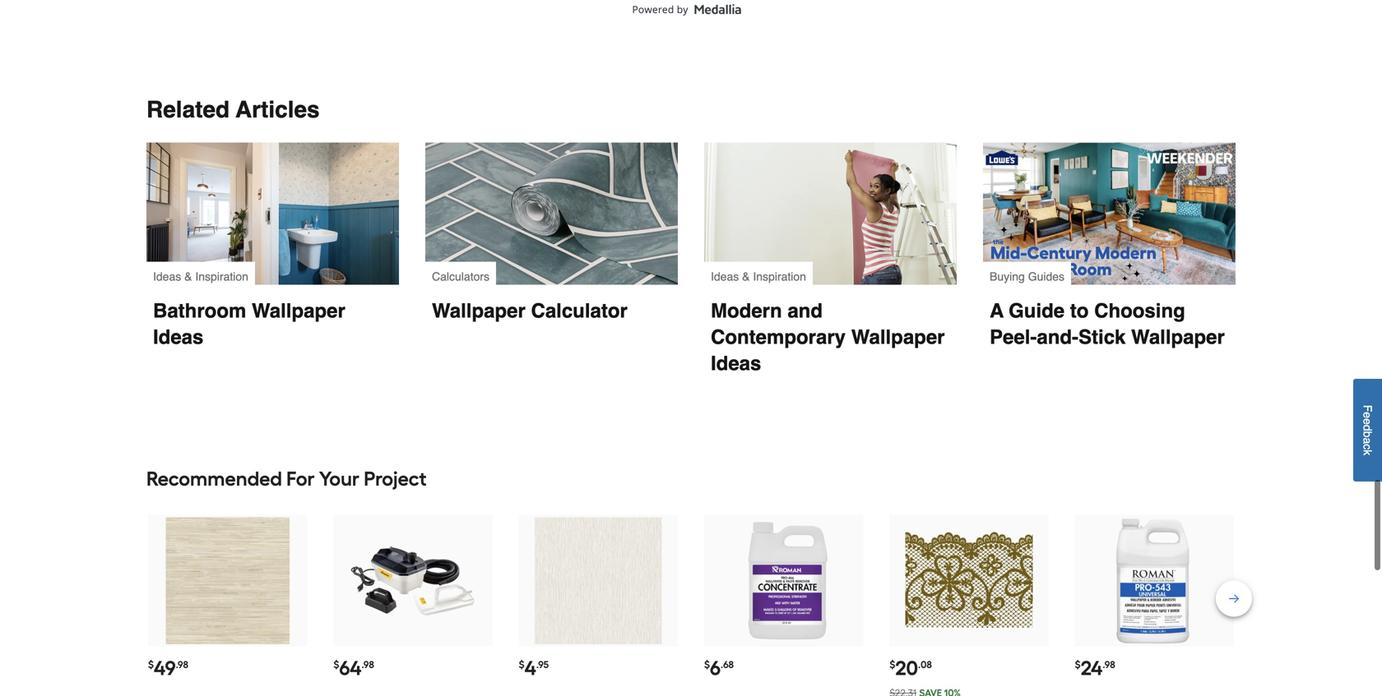 Task type: locate. For each thing, give the bounding box(es) containing it.
guides
[[1028, 270, 1065, 284]]

$ inside $ 6 .68
[[704, 660, 710, 672]]

.98
[[176, 660, 188, 672], [362, 660, 374, 672], [1103, 660, 1116, 672]]

2 & from the left
[[742, 270, 750, 284]]

$ for 6
[[704, 660, 710, 672]]

$ inside $ 4 .95
[[519, 660, 525, 672]]

wallpaper
[[252, 300, 345, 323], [432, 300, 526, 323], [851, 326, 945, 349], [1131, 326, 1225, 349]]

$ 6 .68
[[704, 657, 734, 681]]

$ 20 .08
[[890, 657, 932, 681]]

a small bathroom with patterned wallpaper on the upper half of the wall. image
[[146, 143, 399, 285]]

2 inspiration from the left
[[753, 270, 806, 284]]

$ 4 .95
[[519, 657, 549, 681]]

.98 for 64
[[362, 660, 374, 672]]

1 horizontal spatial inspiration
[[753, 270, 806, 284]]

and-
[[1037, 326, 1079, 349]]

b
[[1361, 432, 1375, 438]]

3 $ from the left
[[519, 660, 525, 672]]

$ inside the $ 64 .98
[[334, 660, 339, 672]]

ideas & inspiration up modern
[[711, 270, 806, 284]]

2 ideas & inspiration from the left
[[711, 270, 806, 284]]

20
[[896, 657, 918, 681]]

k
[[1361, 450, 1375, 456]]

$ for 49
[[148, 660, 154, 672]]

& up 'bathroom'
[[184, 270, 192, 284]]

e up d
[[1361, 413, 1375, 419]]

calculators
[[432, 270, 490, 284]]

bathroom wallpaper ideas
[[153, 300, 351, 349]]

inspiration up and
[[753, 270, 806, 284]]

3 .98 from the left
[[1103, 660, 1116, 672]]

ideas inside modern and contemporary wallpaper ideas
[[711, 353, 761, 375]]

your
[[319, 468, 360, 491]]

ideas & inspiration for bathroom
[[153, 270, 248, 284]]

6 $ from the left
[[1075, 660, 1081, 672]]

recommended
[[146, 468, 282, 491]]

wagner 725 power steamer multi-purpose wallpaper steamer image
[[349, 518, 477, 645]]

f e e d b a c k button
[[1354, 379, 1382, 482]]

to
[[1070, 300, 1089, 323]]

inspiration for bathroom
[[195, 270, 248, 284]]

1 horizontal spatial .98
[[362, 660, 374, 672]]

inspiration
[[195, 270, 248, 284], [753, 270, 806, 284]]

4 $ from the left
[[704, 660, 710, 672]]

4
[[525, 657, 536, 681]]

1 inspiration from the left
[[195, 270, 248, 284]]

$
[[148, 660, 154, 672], [334, 660, 339, 672], [519, 660, 525, 672], [704, 660, 710, 672], [890, 660, 896, 672], [1075, 660, 1081, 672]]

0 horizontal spatial .98
[[176, 660, 188, 672]]

inspiration up 'bathroom'
[[195, 270, 248, 284]]

ideas inside bathroom wallpaper ideas
[[153, 326, 204, 349]]

peel-
[[990, 326, 1037, 349]]

.98 inside $ 24 .98
[[1103, 660, 1116, 672]]

1 $ from the left
[[148, 660, 154, 672]]

2 .98 from the left
[[362, 660, 374, 672]]

1 ideas & inspiration from the left
[[153, 270, 248, 284]]

.98 inside $ 49 .98
[[176, 660, 188, 672]]

5 $ from the left
[[890, 660, 896, 672]]

scott living 30.75-sq ft natural vinyl textured abstract 3d self-adhesive peel and stick wallpaper image
[[164, 518, 291, 645]]

project
[[364, 468, 427, 491]]

$ inside $ 20 .08
[[890, 660, 896, 672]]

calculator
[[531, 300, 628, 323]]

recommended for your project heading
[[146, 463, 1236, 496]]

contemporary
[[711, 326, 846, 349]]

$ inside $ 49 .98
[[148, 660, 154, 672]]

buying guides
[[990, 270, 1065, 284]]

ideas & inspiration up 'bathroom'
[[153, 270, 248, 284]]

1 & from the left
[[184, 270, 192, 284]]

wallpaper inside modern and contemporary wallpaper ideas
[[851, 326, 945, 349]]

0 horizontal spatial ideas & inspiration
[[153, 270, 248, 284]]

e up b
[[1361, 419, 1375, 425]]

ideas up modern
[[711, 270, 739, 284]]

2 horizontal spatial .98
[[1103, 660, 1116, 672]]

1 .98 from the left
[[176, 660, 188, 672]]

wallpaper calculator
[[432, 300, 628, 323]]

&
[[184, 270, 192, 284], [742, 270, 750, 284]]

ideas
[[153, 270, 181, 284], [711, 270, 739, 284], [153, 326, 204, 349], [711, 353, 761, 375]]

ideas & inspiration
[[153, 270, 248, 284], [711, 270, 806, 284]]

$ inside $ 24 .98
[[1075, 660, 1081, 672]]

2 $ from the left
[[334, 660, 339, 672]]

ideas down contemporary on the right
[[711, 353, 761, 375]]

.98 inside the $ 64 .98
[[362, 660, 374, 672]]

ideas down 'bathroom'
[[153, 326, 204, 349]]

24
[[1081, 657, 1103, 681]]

1 horizontal spatial &
[[742, 270, 750, 284]]

e
[[1361, 413, 1375, 419], [1361, 419, 1375, 425]]

0 horizontal spatial &
[[184, 270, 192, 284]]

& up modern
[[742, 270, 750, 284]]

49
[[154, 657, 176, 681]]

graham & brown 8-in natural vinyl textured grasscloth 0.6-sq ft unpasted paste the paper wallpaper sample image
[[535, 518, 662, 645]]

ideas & inspiration for modern
[[711, 270, 806, 284]]

2 e from the top
[[1361, 419, 1375, 425]]

piranha 32-oz concentrate wallpaper remover image
[[720, 518, 848, 645]]

1 horizontal spatial ideas & inspiration
[[711, 270, 806, 284]]

a
[[1361, 438, 1375, 445]]

related
[[146, 97, 230, 123]]

0 horizontal spatial inspiration
[[195, 270, 248, 284]]

a smiling woman hanging a sheet of pink wallpaper. image
[[704, 143, 957, 285]]

and
[[788, 300, 823, 323]]

modern and contemporary wallpaper ideas
[[711, 300, 951, 375]]

articles
[[236, 97, 320, 123]]

.08
[[918, 660, 932, 672]]



Task type: describe. For each thing, give the bounding box(es) containing it.
6
[[710, 657, 721, 681]]

a guide to choosing peel-and-stick wallpaper
[[990, 300, 1231, 349]]

the weekender: the mid-centruy modern living room image
[[983, 143, 1236, 285]]

modern
[[711, 300, 782, 323]]

$ for 20
[[890, 660, 896, 672]]

64
[[339, 657, 362, 681]]

wallpaper inside bathroom wallpaper ideas
[[252, 300, 345, 323]]

bathroom
[[153, 300, 246, 323]]

.68
[[721, 660, 734, 672]]

$ for 64
[[334, 660, 339, 672]]

c
[[1361, 445, 1375, 450]]

$ for 24
[[1075, 660, 1081, 672]]

for
[[287, 468, 315, 491]]

.98 for 49
[[176, 660, 188, 672]]

guide
[[1009, 300, 1065, 323]]

d
[[1361, 425, 1375, 432]]

recommended for your project
[[146, 468, 427, 491]]

& for bathroom
[[184, 270, 192, 284]]

.95
[[536, 660, 549, 672]]

$ 49 .98
[[148, 657, 188, 681]]

f
[[1361, 406, 1375, 413]]

choosing
[[1094, 300, 1186, 323]]

related articles
[[146, 97, 320, 123]]

$ 64 .98
[[334, 657, 374, 681]]

inspiration for modern
[[753, 270, 806, 284]]

a roll of wallpaper with the look of teal-colored tile in a herringbone pattern. image
[[425, 143, 678, 285]]

stick
[[1079, 326, 1126, 349]]

$ for 4
[[519, 660, 525, 672]]

f e e d b a c k
[[1361, 406, 1375, 456]]

dundee deco 4-in golden self-adhesive wallpaper border image
[[906, 518, 1033, 645]]

roman pro-543 128-oz liquid wallpaper adhesive image
[[1091, 518, 1218, 645]]

& for modern
[[742, 270, 750, 284]]

$ 24 .98
[[1075, 657, 1116, 681]]

a
[[990, 300, 1004, 323]]

.98 for 24
[[1103, 660, 1116, 672]]

buying
[[990, 270, 1025, 284]]

wallpaper inside the a guide to choosing peel-and-stick wallpaper
[[1131, 326, 1225, 349]]

ideas up 'bathroom'
[[153, 270, 181, 284]]

1 e from the top
[[1361, 413, 1375, 419]]



Task type: vqa. For each thing, say whether or not it's contained in the screenshot.
set
no



